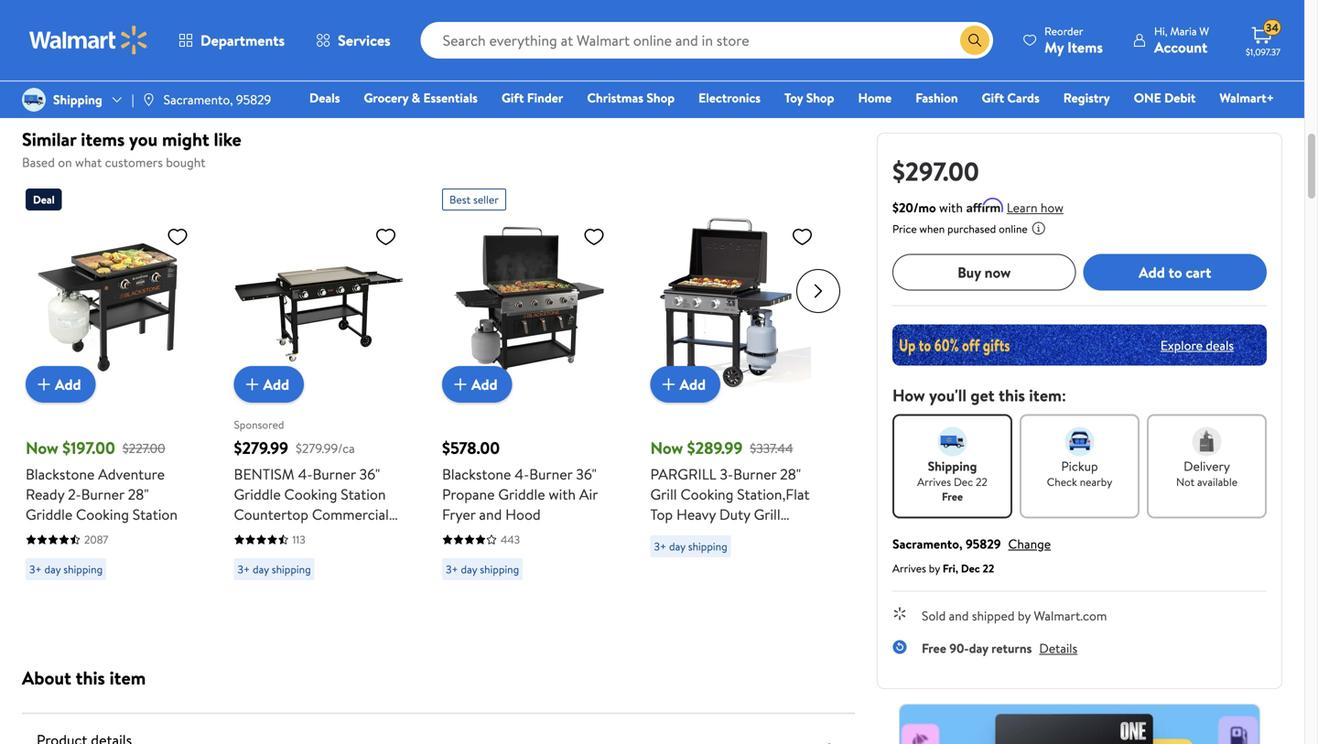 Task type: vqa. For each thing, say whether or not it's contained in the screenshot.
3+ DAY SHIPPING for Blackstone
yes



Task type: describe. For each thing, give the bounding box(es) containing it.
buy now button
[[893, 254, 1077, 291]]

duty
[[720, 505, 751, 525]]

arrives inside the sacramento, 95829 change arrives by fri, dec 22
[[893, 561, 927, 577]]

account
[[1155, 37, 1208, 57]]

how you'll get this item:
[[893, 384, 1067, 407]]

2087
[[84, 532, 108, 548]]

gift finder link
[[494, 88, 572, 108]]

intent image for shipping image
[[938, 427, 968, 457]]

& inside now $289.99 $337.44 pargrill 3-burner 28" grill cooking station,flat top heavy duty grill griddle station with gas hood & side shelves for propane, barbecue, kitchen, outdoor
[[690, 545, 699, 565]]

cart
[[1186, 262, 1212, 282]]

barbecue,
[[711, 565, 774, 585]]

bentism
[[234, 464, 295, 485]]

add to favorites list, bentism 4-burner 36" griddle cooking station countertop commercial gas griddle flat top grill hot plate restaurant cart image
[[375, 225, 397, 248]]

my
[[1045, 37, 1065, 57]]

pickup
[[1062, 458, 1099, 475]]

item
[[110, 665, 146, 691]]

4- inside sponsored $279.99 $279.99/ca bentism 4-burner 36" griddle cooking station countertop commercial gas griddle flat top grill hot plate restaurant cart
[[298, 464, 313, 485]]

purchased
[[948, 221, 997, 237]]

up to sixty percent off deals. shop now. image
[[893, 325, 1268, 366]]

blackstone 4-burner 36" propane griddle with air fryer and hood image
[[442, 218, 613, 388]]

add to favorites list, blackstone 4-burner 36" propane griddle with air fryer and hood image
[[583, 225, 605, 248]]

details button
[[1040, 640, 1078, 658]]

add to cart image for the blackstone adventure ready 2-burner 28" griddle cooking station image
[[33, 374, 55, 396]]

3+ for $279.99
[[238, 562, 250, 577]]

fri,
[[943, 561, 959, 577]]

day for blackstone
[[461, 562, 477, 577]]

Walmart Site-Wide search field
[[421, 22, 994, 59]]

shipping arrives dec 22 free
[[918, 458, 988, 505]]

buy
[[958, 262, 982, 282]]

$20/mo with
[[893, 199, 963, 217]]

top inside now $289.99 $337.44 pargrill 3-burner 28" grill cooking station,flat top heavy duty grill griddle station with gas hood & side shelves for propane, barbecue, kitchen, outdoor
[[651, 505, 673, 525]]

registry
[[1064, 89, 1111, 107]]

best
[[450, 192, 471, 207]]

add for pargrill 3-burner 28" grill cooking station,flat top heavy duty grill griddle station with gas hood & side shelves for propane, barbecue, kitchen, outdoor "image"
[[680, 374, 706, 395]]

sacramento, 95829
[[164, 91, 271, 108]]

shop for toy shop
[[807, 89, 835, 107]]

day left returns at the bottom of page
[[970, 640, 989, 658]]

cooking inside now $197.00 $227.00 blackstone adventure ready 2-burner 28" griddle cooking station
[[76, 505, 129, 525]]

reorder my items
[[1045, 23, 1104, 57]]

day for $197.00
[[44, 562, 61, 577]]

fashion link
[[908, 88, 967, 108]]

christmas
[[587, 89, 644, 107]]

Search search field
[[421, 22, 994, 59]]

check
[[1048, 474, 1078, 490]]

debit
[[1165, 89, 1197, 107]]

gas inside now $289.99 $337.44 pargrill 3-burner 28" grill cooking station,flat top heavy duty grill griddle station with gas hood & side shelves for propane, barbecue, kitchen, outdoor
[[780, 525, 804, 545]]

2 horizontal spatial with
[[940, 199, 963, 217]]

departments button
[[163, 18, 300, 62]]

for
[[784, 545, 803, 565]]

learn
[[1007, 199, 1038, 217]]

flat
[[312, 525, 336, 545]]

deal
[[33, 192, 55, 207]]

add to cart button
[[1084, 254, 1268, 291]]

shop for christmas shop
[[647, 89, 675, 107]]

air
[[580, 485, 598, 505]]

now for $289.99
[[651, 437, 684, 460]]

shipping for $279.99
[[272, 562, 311, 577]]

 image for shipping
[[22, 88, 46, 112]]

cards
[[1008, 89, 1040, 107]]

4- inside $578.00 blackstone 4-burner 36" propane griddle with air fryer and hood
[[515, 464, 530, 485]]

$297.00
[[893, 153, 980, 189]]

hot
[[234, 545, 259, 565]]

deals
[[1207, 336, 1235, 354]]

burner inside sponsored $279.99 $279.99/ca bentism 4-burner 36" griddle cooking station countertop commercial gas griddle flat top grill hot plate restaurant cart
[[313, 464, 356, 485]]

dec inside the sacramento, 95829 change arrives by fri, dec 22
[[962, 561, 981, 577]]

sacramento, 95829 change arrives by fri, dec 22
[[893, 535, 1052, 577]]

1 vertical spatial free
[[922, 640, 947, 658]]

search icon image
[[968, 33, 983, 48]]

walmart+ link
[[1212, 88, 1283, 108]]

dec inside shipping arrives dec 22 free
[[954, 474, 974, 490]]

similar items you might like based on what customers bought
[[22, 126, 242, 171]]

shipping down heavy
[[688, 539, 728, 555]]

one debit link
[[1126, 88, 1205, 108]]

and inside $578.00 blackstone 4-burner 36" propane griddle with air fryer and hood
[[479, 505, 502, 525]]

explore deals
[[1161, 336, 1235, 354]]

station inside now $197.00 $227.00 blackstone adventure ready 2-burner 28" griddle cooking station
[[133, 505, 178, 525]]

36" inside sponsored $279.99 $279.99/ca bentism 4-burner 36" griddle cooking station countertop commercial gas griddle flat top grill hot plate restaurant cart
[[360, 464, 380, 485]]

burner inside $578.00 blackstone 4-burner 36" propane griddle with air fryer and hood
[[530, 464, 573, 485]]

commercial
[[312, 505, 389, 525]]

1 horizontal spatial and
[[949, 607, 969, 625]]

add to cart
[[1140, 262, 1212, 282]]

shipping for shipping
[[53, 91, 102, 108]]

22 inside shipping arrives dec 22 free
[[976, 474, 988, 490]]

walmart.com
[[1034, 607, 1108, 625]]

hood inside $578.00 blackstone 4-burner 36" propane griddle with air fryer and hood
[[506, 505, 541, 525]]

now $197.00 $227.00 blackstone adventure ready 2-burner 28" griddle cooking station
[[26, 437, 178, 525]]

3+ day shipping for $197.00
[[29, 562, 103, 577]]

gift cards link
[[974, 88, 1048, 108]]

items
[[1068, 37, 1104, 57]]

restaurant
[[298, 545, 367, 565]]

you
[[129, 126, 158, 152]]

grocery & essentials
[[364, 89, 478, 107]]

fashion
[[916, 89, 959, 107]]

w
[[1200, 23, 1210, 39]]

next slide for similar items you might like list image
[[797, 269, 841, 313]]

$197.00
[[62, 437, 115, 460]]

services
[[338, 30, 391, 50]]

sold and shipped by walmart.com
[[922, 607, 1108, 625]]

learn how
[[1007, 199, 1064, 217]]

$578.00
[[442, 437, 500, 460]]

1 horizontal spatial grill
[[651, 485, 677, 505]]

by inside the sacramento, 95829 change arrives by fri, dec 22
[[929, 561, 941, 577]]

sacramento, for sacramento, 95829
[[164, 91, 233, 108]]

one
[[1135, 89, 1162, 107]]

how
[[1041, 199, 1064, 217]]

sacramento, for sacramento, 95829 change arrives by fri, dec 22
[[893, 535, 963, 553]]

sold
[[922, 607, 946, 625]]

electronics link
[[691, 88, 769, 108]]

now
[[985, 262, 1012, 282]]

0 vertical spatial this
[[999, 384, 1026, 407]]

based
[[22, 153, 55, 171]]

28" inside now $289.99 $337.44 pargrill 3-burner 28" grill cooking station,flat top heavy duty grill griddle station with gas hood & side shelves for propane, barbecue, kitchen, outdoor
[[780, 464, 802, 485]]

gift finder
[[502, 89, 564, 107]]

gift for gift cards
[[982, 89, 1005, 107]]

reorder
[[1045, 23, 1084, 39]]

gas inside sponsored $279.99 $279.99/ca bentism 4-burner 36" griddle cooking station countertop commercial gas griddle flat top grill hot plate restaurant cart
[[234, 525, 258, 545]]

blackstone inside now $197.00 $227.00 blackstone adventure ready 2-burner 28" griddle cooking station
[[26, 464, 95, 485]]

walmart image
[[29, 26, 148, 55]]

deals link
[[301, 88, 348, 108]]

day for $279.99
[[253, 562, 269, 577]]

fryer
[[442, 505, 476, 525]]

90-
[[950, 640, 970, 658]]

burner inside now $197.00 $227.00 blackstone adventure ready 2-burner 28" griddle cooking station
[[81, 485, 124, 505]]

countertop
[[234, 505, 309, 525]]

hi, maria w account
[[1155, 23, 1210, 57]]

you'll
[[930, 384, 967, 407]]

product details image
[[819, 737, 841, 745]]

finder
[[527, 89, 564, 107]]

change
[[1009, 535, 1052, 553]]

day up propane,
[[670, 539, 686, 555]]

|
[[132, 91, 134, 108]]



Task type: locate. For each thing, give the bounding box(es) containing it.
now up pargrill
[[651, 437, 684, 460]]

1 horizontal spatial cooking
[[284, 485, 337, 505]]

34
[[1267, 20, 1279, 35]]

3+ day shipping up propane,
[[654, 539, 728, 555]]

22
[[976, 474, 988, 490], [983, 561, 995, 577]]

hood
[[506, 505, 541, 525], [651, 545, 686, 565]]

bentism 4-burner 36" griddle cooking station countertop commercial gas griddle flat top grill hot plate restaurant cart image
[[234, 218, 404, 388]]

0 horizontal spatial this
[[76, 665, 105, 691]]

change button
[[1009, 535, 1052, 553]]

maria
[[1171, 23, 1198, 39]]

station,flat
[[738, 485, 810, 505]]

cooking inside sponsored $279.99 $279.99/ca bentism 4-burner 36" griddle cooking station countertop commercial gas griddle flat top grill hot plate restaurant cart
[[284, 485, 337, 505]]

1 vertical spatial with
[[549, 485, 576, 505]]

0 vertical spatial and
[[479, 505, 502, 525]]

grocery & essentials link
[[356, 88, 486, 108]]

add
[[1140, 262, 1166, 282], [55, 374, 81, 395], [263, 374, 290, 395], [472, 374, 498, 395], [680, 374, 706, 395]]

now $289.99 $337.44 pargrill 3-burner 28" grill cooking station,flat top heavy duty grill griddle station with gas hood & side shelves for propane, barbecue, kitchen, outdoor
[[651, 437, 810, 605]]

0 horizontal spatial shop
[[647, 89, 675, 107]]

 image
[[22, 88, 46, 112], [142, 93, 156, 107]]

hood inside now $289.99 $337.44 pargrill 3-burner 28" grill cooking station,flat top heavy duty grill griddle station with gas hood & side shelves for propane, barbecue, kitchen, outdoor
[[651, 545, 686, 565]]

deals
[[310, 89, 340, 107]]

95829 left change button
[[966, 535, 1002, 553]]

0 horizontal spatial station
[[133, 505, 178, 525]]

0 vertical spatial by
[[929, 561, 941, 577]]

product group
[[26, 0, 194, 76], [234, 0, 402, 76], [442, 0, 610, 76], [651, 0, 819, 76], [26, 181, 196, 588], [234, 181, 404, 588], [442, 181, 613, 588], [651, 181, 821, 605]]

electronics
[[699, 89, 761, 107]]

day down fryer
[[461, 562, 477, 577]]

gift for gift finder
[[502, 89, 524, 107]]

2 36" from the left
[[576, 464, 597, 485]]

4- down the "$279.99/ca" at the left of the page
[[298, 464, 313, 485]]

intent image for pickup image
[[1066, 427, 1095, 457]]

grill right flat
[[365, 525, 392, 545]]

3+ for $197.00
[[29, 562, 42, 577]]

1 horizontal spatial hood
[[651, 545, 686, 565]]

1 horizontal spatial with
[[750, 525, 777, 545]]

gas left plate
[[234, 525, 258, 545]]

griddle up the 443
[[499, 485, 546, 505]]

gas
[[234, 525, 258, 545], [780, 525, 804, 545]]

2 4- from the left
[[515, 464, 530, 485]]

0 horizontal spatial gas
[[234, 525, 258, 545]]

1 blackstone from the left
[[26, 464, 95, 485]]

1 vertical spatial dec
[[962, 561, 981, 577]]

shop right christmas
[[647, 89, 675, 107]]

 image for sacramento, 95829
[[142, 93, 156, 107]]

2 horizontal spatial grill
[[754, 505, 781, 525]]

0 vertical spatial hood
[[506, 505, 541, 525]]

3+ down ready
[[29, 562, 42, 577]]

113
[[293, 532, 306, 548]]

arrives down intent image for shipping on the bottom
[[918, 474, 952, 490]]

2 vertical spatial with
[[750, 525, 777, 545]]

add button for pargrill 3-burner 28" grill cooking station,flat top heavy duty grill griddle station with gas hood & side shelves for propane, barbecue, kitchen, outdoor "image"
[[651, 366, 721, 403]]

add up sponsored
[[263, 374, 290, 395]]

sacramento, inside the sacramento, 95829 change arrives by fri, dec 22
[[893, 535, 963, 553]]

with inside $578.00 blackstone 4-burner 36" propane griddle with air fryer and hood
[[549, 485, 576, 505]]

burner left air at the bottom
[[530, 464, 573, 485]]

36"
[[360, 464, 380, 485], [576, 464, 597, 485]]

1 vertical spatial by
[[1018, 607, 1031, 625]]

add button for the blackstone adventure ready 2-burner 28" griddle cooking station image
[[26, 366, 96, 403]]

4-
[[298, 464, 313, 485], [515, 464, 530, 485]]

3+
[[654, 539, 667, 555], [29, 562, 42, 577], [238, 562, 250, 577], [446, 562, 459, 577]]

1 horizontal spatial by
[[1018, 607, 1031, 625]]

top
[[651, 505, 673, 525], [339, 525, 361, 545]]

add to cart image for pargrill 3-burner 28" grill cooking station,flat top heavy duty grill griddle station with gas hood & side shelves for propane, barbecue, kitchen, outdoor "image"
[[658, 374, 680, 396]]

0 horizontal spatial now
[[26, 437, 58, 460]]

0 vertical spatial sacramento,
[[164, 91, 233, 108]]

registry link
[[1056, 88, 1119, 108]]

shop right toy
[[807, 89, 835, 107]]

add to cart image up pargrill
[[658, 374, 680, 396]]

buy now
[[958, 262, 1012, 282]]

1 horizontal spatial 4-
[[515, 464, 530, 485]]

now up ready
[[26, 437, 58, 460]]

4 add button from the left
[[651, 366, 721, 403]]

0 horizontal spatial grill
[[365, 525, 392, 545]]

christmas shop
[[587, 89, 675, 107]]

burner up 2087
[[81, 485, 124, 505]]

1 shop from the left
[[647, 89, 675, 107]]

cooking for $279.99
[[284, 485, 337, 505]]

0 horizontal spatial and
[[479, 505, 502, 525]]

2 now from the left
[[651, 437, 684, 460]]

1 horizontal spatial shop
[[807, 89, 835, 107]]

might
[[162, 126, 209, 152]]

gas down station,flat on the right
[[780, 525, 804, 545]]

95829 for sacramento, 95829 change arrives by fri, dec 22
[[966, 535, 1002, 553]]

$227.00
[[123, 439, 165, 457]]

1 horizontal spatial blackstone
[[442, 464, 512, 485]]

product group containing $279.99
[[234, 181, 404, 588]]

top inside sponsored $279.99 $279.99/ca bentism 4-burner 36" griddle cooking station countertop commercial gas griddle flat top grill hot plate restaurant cart
[[339, 525, 361, 545]]

& right the grocery
[[412, 89, 420, 107]]

1 horizontal spatial station
[[341, 485, 386, 505]]

1 vertical spatial 95829
[[966, 535, 1002, 553]]

28" down $227.00
[[128, 485, 149, 505]]

0 horizontal spatial top
[[339, 525, 361, 545]]

arrives left the fri,
[[893, 561, 927, 577]]

0 horizontal spatial  image
[[22, 88, 46, 112]]

with left for
[[750, 525, 777, 545]]

hood up kitchen,
[[651, 545, 686, 565]]

add button up $197.00 on the bottom of the page
[[26, 366, 96, 403]]

3+ for blackstone
[[446, 562, 459, 577]]

hood up the 443
[[506, 505, 541, 525]]

2 add to cart image from the left
[[658, 374, 680, 396]]

0 horizontal spatial hood
[[506, 505, 541, 525]]

add button up $289.99
[[651, 366, 721, 403]]

1 horizontal spatial  image
[[142, 93, 156, 107]]

1 vertical spatial and
[[949, 607, 969, 625]]

2 add button from the left
[[234, 366, 304, 403]]

add up $578.00 at the left
[[472, 374, 498, 395]]

price
[[893, 221, 917, 237]]

add button up $578.00 at the left
[[442, 366, 513, 403]]

griddle up propane,
[[651, 525, 698, 545]]

1 add button from the left
[[26, 366, 96, 403]]

now for $197.00
[[26, 437, 58, 460]]

shipped
[[973, 607, 1015, 625]]

$289.99
[[688, 437, 743, 460]]

day down countertop
[[253, 562, 269, 577]]

sponsored
[[234, 417, 284, 433]]

3 add button from the left
[[442, 366, 513, 403]]

1 vertical spatial hood
[[651, 545, 686, 565]]

on
[[58, 153, 72, 171]]

1 now from the left
[[26, 437, 58, 460]]

griddle inside $578.00 blackstone 4-burner 36" propane griddle with air fryer and hood
[[499, 485, 546, 505]]

top right flat
[[339, 525, 361, 545]]

griddle inside now $289.99 $337.44 pargrill 3-burner 28" grill cooking station,flat top heavy duty grill griddle station with gas hood & side shelves for propane, barbecue, kitchen, outdoor
[[651, 525, 698, 545]]

add left the "to"
[[1140, 262, 1166, 282]]

add button for 'bentism 4-burner 36" griddle cooking station countertop commercial gas griddle flat top grill hot plate restaurant cart' image
[[234, 366, 304, 403]]

cooking for $289.99
[[681, 485, 734, 505]]

this right get
[[999, 384, 1026, 407]]

with left air at the bottom
[[549, 485, 576, 505]]

0 horizontal spatial cooking
[[76, 505, 129, 525]]

cart
[[370, 545, 399, 565]]

1 horizontal spatial this
[[999, 384, 1026, 407]]

with inside now $289.99 $337.44 pargrill 3-burner 28" grill cooking station,flat top heavy duty grill griddle station with gas hood & side shelves for propane, barbecue, kitchen, outdoor
[[750, 525, 777, 545]]

grill
[[651, 485, 677, 505], [754, 505, 781, 525], [365, 525, 392, 545]]

sacramento,
[[164, 91, 233, 108], [893, 535, 963, 553]]

station inside now $289.99 $337.44 pargrill 3-burner 28" grill cooking station,flat top heavy duty grill griddle station with gas hood & side shelves for propane, barbecue, kitchen, outdoor
[[701, 525, 746, 545]]

product group containing now $289.99
[[651, 181, 821, 605]]

burner inside now $289.99 $337.44 pargrill 3-burner 28" grill cooking station,flat top heavy duty grill griddle station with gas hood & side shelves for propane, barbecue, kitchen, outdoor
[[734, 464, 777, 485]]

1 vertical spatial shipping
[[928, 458, 978, 475]]

0 horizontal spatial with
[[549, 485, 576, 505]]

2 horizontal spatial station
[[701, 525, 746, 545]]

95829
[[236, 91, 271, 108], [966, 535, 1002, 553]]

0 horizontal spatial &
[[412, 89, 420, 107]]

add to cart image
[[450, 374, 472, 396], [658, 374, 680, 396]]

add to cart image
[[33, 374, 55, 396], [241, 374, 263, 396]]

product group containing now $197.00
[[26, 181, 196, 588]]

blackstone down $578.00 at the left
[[442, 464, 512, 485]]

add for the blackstone adventure ready 2-burner 28" griddle cooking station image
[[55, 374, 81, 395]]

delivery not available
[[1177, 458, 1238, 490]]

shipping for $197.00
[[63, 562, 103, 577]]

returns
[[992, 640, 1033, 658]]

blackstone adventure ready 2-burner 28" griddle cooking station image
[[26, 218, 196, 388]]

add up $289.99
[[680, 374, 706, 395]]

add inside "add to cart" button
[[1140, 262, 1166, 282]]

22 inside the sacramento, 95829 change arrives by fri, dec 22
[[983, 561, 995, 577]]

22 right the fri,
[[983, 561, 995, 577]]

affirm image
[[967, 198, 1004, 212]]

2 gas from the left
[[780, 525, 804, 545]]

by left the fri,
[[929, 561, 941, 577]]

add button
[[26, 366, 96, 403], [234, 366, 304, 403], [442, 366, 513, 403], [651, 366, 721, 403]]

0 vertical spatial 22
[[976, 474, 988, 490]]

2 shop from the left
[[807, 89, 835, 107]]

sponsored $279.99 $279.99/ca bentism 4-burner 36" griddle cooking station countertop commercial gas griddle flat top grill hot plate restaurant cart
[[234, 417, 399, 565]]

1 add to cart image from the left
[[450, 374, 472, 396]]

sacramento, up might
[[164, 91, 233, 108]]

0 vertical spatial arrives
[[918, 474, 952, 490]]

details
[[1040, 640, 1078, 658]]

0 horizontal spatial add to cart image
[[33, 374, 55, 396]]

1 horizontal spatial add to cart image
[[658, 374, 680, 396]]

price when purchased online
[[893, 221, 1028, 237]]

3+ up propane,
[[654, 539, 667, 555]]

pargrill 3-burner 28" grill cooking station,flat top heavy duty grill griddle station with gas hood & side shelves for propane, barbecue, kitchen, outdoor image
[[651, 218, 821, 388]]

2 horizontal spatial cooking
[[681, 485, 734, 505]]

add to cart image up $578.00 at the left
[[450, 374, 472, 396]]

free inside shipping arrives dec 22 free
[[942, 489, 964, 505]]

1 vertical spatial 22
[[983, 561, 995, 577]]

0 horizontal spatial add to cart image
[[450, 374, 472, 396]]

burner down the "$279.99/ca" at the left of the page
[[313, 464, 356, 485]]

outdoor
[[706, 585, 762, 605]]

explore
[[1161, 336, 1204, 354]]

shipping down 2087
[[63, 562, 103, 577]]

gift left 'cards' in the right of the page
[[982, 89, 1005, 107]]

0 vertical spatial free
[[942, 489, 964, 505]]

$279.99
[[234, 437, 289, 460]]

item:
[[1030, 384, 1067, 407]]

about
[[22, 665, 71, 691]]

 image right |
[[142, 93, 156, 107]]

1 horizontal spatial 28"
[[780, 464, 802, 485]]

add button up sponsored
[[234, 366, 304, 403]]

3+ day shipping for blackstone
[[446, 562, 520, 577]]

95829 up like
[[236, 91, 271, 108]]

legal information image
[[1032, 221, 1047, 236]]

1 horizontal spatial 36"
[[576, 464, 597, 485]]

this left the item
[[76, 665, 105, 691]]

0 vertical spatial 95829
[[236, 91, 271, 108]]

with up price when purchased online
[[940, 199, 963, 217]]

cooking inside now $289.99 $337.44 pargrill 3-burner 28" grill cooking station,flat top heavy duty grill griddle station with gas hood & side shelves for propane, barbecue, kitchen, outdoor
[[681, 485, 734, 505]]

0 vertical spatial with
[[940, 199, 963, 217]]

$279.99/ca
[[296, 439, 355, 457]]

walmart+
[[1220, 89, 1275, 107]]

1 36" from the left
[[360, 464, 380, 485]]

0 horizontal spatial 28"
[[128, 485, 149, 505]]

1 vertical spatial &
[[690, 545, 699, 565]]

burner down the $337.44
[[734, 464, 777, 485]]

0 horizontal spatial 95829
[[236, 91, 271, 108]]

add up $197.00 on the bottom of the page
[[55, 374, 81, 395]]

1 horizontal spatial shipping
[[928, 458, 978, 475]]

intent image for delivery image
[[1193, 427, 1222, 457]]

one debit
[[1135, 89, 1197, 107]]

add to cart image for 'bentism 4-burner 36" griddle cooking station countertop commercial gas griddle flat top grill hot plate restaurant cart' image
[[241, 374, 263, 396]]

28" down the $337.44
[[780, 464, 802, 485]]

griddle inside now $197.00 $227.00 blackstone adventure ready 2-burner 28" griddle cooking station
[[26, 505, 73, 525]]

2 gift from the left
[[982, 89, 1005, 107]]

dec right the fri,
[[962, 561, 981, 577]]

best seller
[[450, 192, 499, 207]]

1 vertical spatial arrives
[[893, 561, 927, 577]]

shipping up items
[[53, 91, 102, 108]]

0 vertical spatial shipping
[[53, 91, 102, 108]]

shipping for blackstone
[[480, 562, 520, 577]]

add for 'bentism 4-burner 36" griddle cooking station countertop commercial gas griddle flat top grill hot plate restaurant cart' image
[[263, 374, 290, 395]]

2 blackstone from the left
[[442, 464, 512, 485]]

1 vertical spatial this
[[76, 665, 105, 691]]

0 horizontal spatial by
[[929, 561, 941, 577]]

1 horizontal spatial add to cart image
[[241, 374, 263, 396]]

0 vertical spatial dec
[[954, 474, 974, 490]]

by
[[929, 561, 941, 577], [1018, 607, 1031, 625]]

essentials
[[424, 89, 478, 107]]

day down ready
[[44, 562, 61, 577]]

1 horizontal spatial gas
[[780, 525, 804, 545]]

shipping for shipping arrives dec 22 free
[[928, 458, 978, 475]]

3+ day shipping for $279.99
[[238, 562, 311, 577]]

and right sold
[[949, 607, 969, 625]]

station inside sponsored $279.99 $279.99/ca bentism 4-burner 36" griddle cooking station countertop commercial gas griddle flat top grill hot plate restaurant cart
[[341, 485, 386, 505]]

36" inside $578.00 blackstone 4-burner 36" propane griddle with air fryer and hood
[[576, 464, 597, 485]]

free 90-day returns details
[[922, 640, 1078, 658]]

ready
[[26, 485, 64, 505]]

1 horizontal spatial now
[[651, 437, 684, 460]]

22 up the sacramento, 95829 change arrives by fri, dec 22 at the bottom of the page
[[976, 474, 988, 490]]

95829 for sacramento, 95829
[[236, 91, 271, 108]]

1 vertical spatial sacramento,
[[893, 535, 963, 553]]

bought
[[166, 153, 206, 171]]

shipping down the 443
[[480, 562, 520, 577]]

1 horizontal spatial 95829
[[966, 535, 1002, 553]]

similar
[[22, 126, 76, 152]]

1 horizontal spatial gift
[[982, 89, 1005, 107]]

add to cart image for 'blackstone 4-burner 36" propane griddle with air fryer and hood' image
[[450, 374, 472, 396]]

0 horizontal spatial blackstone
[[26, 464, 95, 485]]

propane,
[[651, 565, 707, 585]]

95829 inside the sacramento, 95829 change arrives by fri, dec 22
[[966, 535, 1002, 553]]

when
[[920, 221, 945, 237]]

griddle left flat
[[261, 525, 308, 545]]

available
[[1198, 474, 1238, 490]]

griddle down $197.00 on the bottom of the page
[[26, 505, 73, 525]]

shipping down 113
[[272, 562, 311, 577]]

dec down intent image for shipping on the bottom
[[954, 474, 974, 490]]

product group containing $578.00
[[442, 181, 613, 588]]

grill inside sponsored $279.99 $279.99/ca bentism 4-burner 36" griddle cooking station countertop commercial gas griddle flat top grill hot plate restaurant cart
[[365, 525, 392, 545]]

add button for 'blackstone 4-burner 36" propane griddle with air fryer and hood' image
[[442, 366, 513, 403]]

1 horizontal spatial sacramento,
[[893, 535, 963, 553]]

3+ left plate
[[238, 562, 250, 577]]

add for 'blackstone 4-burner 36" propane griddle with air fryer and hood' image
[[472, 374, 498, 395]]

& left side
[[690, 545, 699, 565]]

3+ day shipping down 2087
[[29, 562, 103, 577]]

& inside "link"
[[412, 89, 420, 107]]

shipping down intent image for shipping on the bottom
[[928, 458, 978, 475]]

1 4- from the left
[[298, 464, 313, 485]]

top left heavy
[[651, 505, 673, 525]]

 image up similar at left
[[22, 88, 46, 112]]

0 horizontal spatial 4-
[[298, 464, 313, 485]]

&
[[412, 89, 420, 107], [690, 545, 699, 565]]

now inside now $197.00 $227.00 blackstone adventure ready 2-burner 28" griddle cooking station
[[26, 437, 58, 460]]

propane
[[442, 485, 495, 505]]

not
[[1177, 474, 1195, 490]]

hi,
[[1155, 23, 1168, 39]]

0 horizontal spatial sacramento,
[[164, 91, 233, 108]]

443
[[501, 532, 520, 548]]

seller
[[474, 192, 499, 207]]

and right fryer
[[479, 505, 502, 525]]

3+ day shipping down the 443
[[446, 562, 520, 577]]

0 horizontal spatial 36"
[[360, 464, 380, 485]]

1 add to cart image from the left
[[33, 374, 55, 396]]

1 horizontal spatial &
[[690, 545, 699, 565]]

free down intent image for shipping on the bottom
[[942, 489, 964, 505]]

by right shipped
[[1018, 607, 1031, 625]]

28"
[[780, 464, 802, 485], [128, 485, 149, 505]]

blackstone down $197.00 on the bottom of the page
[[26, 464, 95, 485]]

1 gift from the left
[[502, 89, 524, 107]]

now inside now $289.99 $337.44 pargrill 3-burner 28" grill cooking station,flat top heavy duty grill griddle station with gas hood & side shelves for propane, barbecue, kitchen, outdoor
[[651, 437, 684, 460]]

0 vertical spatial &
[[412, 89, 420, 107]]

sacramento, up the fri,
[[893, 535, 963, 553]]

1 horizontal spatial top
[[651, 505, 673, 525]]

pargrill
[[651, 464, 717, 485]]

grill right the duty
[[754, 505, 781, 525]]

griddle down the '$279.99'
[[234, 485, 281, 505]]

arrives inside shipping arrives dec 22 free
[[918, 474, 952, 490]]

grill left 3-
[[651, 485, 677, 505]]

3+ day shipping down 113
[[238, 562, 311, 577]]

0 horizontal spatial shipping
[[53, 91, 102, 108]]

4- right propane
[[515, 464, 530, 485]]

home link
[[850, 88, 901, 108]]

shop
[[647, 89, 675, 107], [807, 89, 835, 107]]

toy
[[785, 89, 804, 107]]

0 horizontal spatial gift
[[502, 89, 524, 107]]

free left 90-
[[922, 640, 947, 658]]

2 add to cart image from the left
[[241, 374, 263, 396]]

add to favorites list, pargrill 3-burner 28" grill cooking station,flat top heavy duty grill griddle station with gas hood & side shelves for propane, barbecue, kitchen, outdoor image
[[792, 225, 814, 248]]

1 gas from the left
[[234, 525, 258, 545]]

28" inside now $197.00 $227.00 blackstone adventure ready 2-burner 28" griddle cooking station
[[128, 485, 149, 505]]

shipping inside shipping arrives dec 22 free
[[928, 458, 978, 475]]

blackstone inside $578.00 blackstone 4-burner 36" propane griddle with air fryer and hood
[[442, 464, 512, 485]]

3+ down fryer
[[446, 562, 459, 577]]

gift left "finder" on the top left of page
[[502, 89, 524, 107]]

add to favorites list, blackstone adventure ready 2-burner 28" griddle cooking station image
[[167, 225, 189, 248]]



